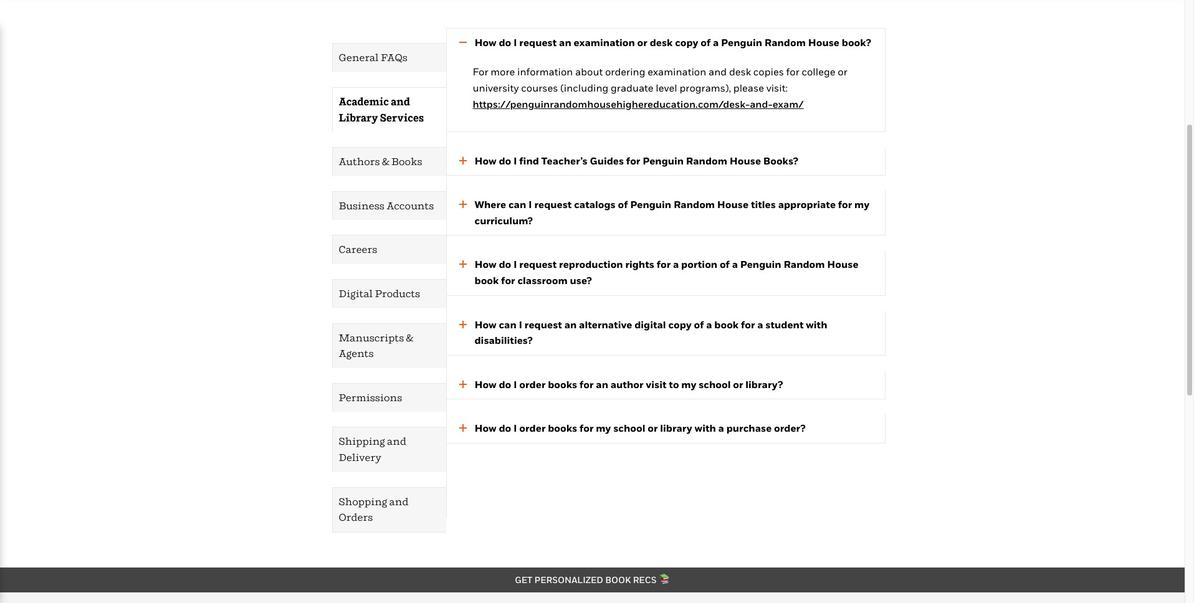 Task type: describe. For each thing, give the bounding box(es) containing it.
permissions
[[339, 391, 402, 404]]

how do i order books for an author visit to my school or library?
[[475, 378, 783, 391]]

information
[[518, 65, 573, 78]]

products
[[375, 287, 420, 300]]

use?
[[570, 274, 592, 287]]

careers
[[339, 243, 377, 256]]

courses
[[521, 82, 558, 94]]

request for alternative
[[525, 318, 562, 331]]

ordering
[[605, 65, 646, 78]]

request for of
[[535, 198, 572, 211]]

academic and library services link
[[333, 88, 446, 132]]

authors & books link
[[333, 148, 446, 176]]

desk for and
[[729, 65, 751, 78]]

about
[[576, 65, 603, 78]]

careers link
[[333, 236, 446, 264]]

0 horizontal spatial school
[[614, 422, 646, 435]]

find
[[520, 154, 539, 167]]

of inside where can i request catalogs of penguin random house titles appropriate for my curriculum?
[[618, 198, 628, 211]]

an inside "link"
[[596, 378, 608, 391]]

how do i request reproduction rights for a portion of a penguin random house book for classroom use?
[[475, 258, 859, 287]]

library?
[[746, 378, 783, 391]]

alternative
[[579, 318, 633, 331]]

how do i request an examination or desk copy of a penguin random house book?
[[475, 36, 872, 49]]

visit:
[[767, 82, 788, 94]]

and for shipping and delivery
[[387, 435, 406, 448]]

i for how do i find teacher's guides for penguin random house books?
[[514, 154, 517, 167]]

authors
[[339, 155, 380, 168]]

do for how do i find teacher's guides for penguin random house books?
[[499, 154, 511, 167]]

and for shopping and orders
[[389, 495, 409, 508]]

how do i request an examination or desk copy of a penguin random house book? link
[[447, 35, 873, 51]]

reproduction
[[559, 258, 623, 271]]

how for how do i order books for an author visit to my school or library?
[[475, 378, 497, 391]]

delivery
[[339, 451, 382, 464]]

titles
[[751, 198, 776, 211]]

for
[[473, 65, 488, 78]]

general faqs
[[339, 51, 408, 64]]

manuscripts & agents link
[[333, 324, 446, 368]]

i for how can i request an alternative digital copy of a book for a student with disabilities?
[[519, 318, 523, 331]]

how for how do i find teacher's guides for penguin random house books?
[[475, 154, 497, 167]]

manuscripts & agents
[[339, 331, 414, 360]]

order for how do i order books for my school or library with a purchase order?
[[520, 422, 546, 435]]

to
[[669, 378, 679, 391]]

how for how can i request an alternative digital copy of a book for a student with disabilities?
[[475, 318, 497, 331]]

can for how
[[499, 318, 517, 331]]

school inside "link"
[[699, 378, 731, 391]]

where can i request catalogs of penguin random house titles appropriate for my curriculum?
[[475, 198, 870, 227]]

shipping and delivery
[[339, 435, 406, 464]]

university
[[473, 82, 519, 94]]

portion
[[682, 258, 718, 271]]

& for manuscripts
[[406, 331, 414, 344]]

how do i request reproduction rights for a portion of a penguin random house book for classroom use? link
[[447, 257, 873, 289]]

request for examination
[[520, 36, 557, 49]]

copy inside how can i request an alternative digital copy of a book for a student with disabilities?
[[669, 318, 692, 331]]

do for how do i order books for an author visit to my school or library?
[[499, 378, 511, 391]]

digital
[[635, 318, 666, 331]]

services
[[380, 111, 424, 124]]

i for how do i order books for an author visit to my school or library?
[[514, 378, 517, 391]]

appropriate
[[779, 198, 836, 211]]

academic
[[339, 95, 389, 108]]

https://penguinrandomhousehighereducation.com/desk-
[[473, 98, 750, 110]]

for inside for more information about ordering examination and desk copies for college or university courses (including graduate level programs), please visit: https://penguinrandomhousehighereducation.com/desk-and-exam/
[[787, 65, 800, 78]]

do for how do i request an examination or desk copy of a penguin random house book?
[[499, 36, 511, 49]]

orders
[[339, 511, 373, 524]]

general faqs link
[[333, 44, 446, 72]]

for inside how can i request an alternative digital copy of a book for a student with disabilities?
[[741, 318, 755, 331]]

order?
[[774, 422, 806, 435]]

manuscripts
[[339, 331, 404, 344]]

general
[[339, 51, 379, 64]]

examination for or
[[574, 36, 635, 49]]

permissions link
[[333, 384, 446, 412]]

how do i order books for an author visit to my school or library? link
[[447, 377, 873, 393]]

(including
[[561, 82, 609, 94]]

house inside the how do i request reproduction rights for a portion of a penguin random house book for classroom use?
[[828, 258, 859, 271]]

book inside the how do i request reproduction rights for a portion of a penguin random house book for classroom use?
[[475, 274, 499, 287]]

graduate
[[611, 82, 654, 94]]

a left portion
[[673, 258, 679, 271]]

shopping and orders
[[339, 495, 409, 524]]

penguin inside where can i request catalogs of penguin random house titles appropriate for my curriculum?
[[630, 198, 672, 211]]

library
[[660, 422, 693, 435]]

my inside how do i order books for my school or library with a purchase order? link
[[596, 422, 611, 435]]

for inside where can i request catalogs of penguin random house titles appropriate for my curriculum?
[[838, 198, 853, 211]]

with inside how can i request an alternative digital copy of a book for a student with disabilities?
[[806, 318, 828, 331]]

get personalized book recs 📚 link
[[515, 575, 670, 585]]

of inside the how do i request reproduction rights for a portion of a penguin random house book for classroom use?
[[720, 258, 730, 271]]

where
[[475, 198, 506, 211]]

an for alternative
[[565, 318, 577, 331]]

library
[[339, 111, 378, 124]]

i for how do i request an examination or desk copy of a penguin random house book?
[[514, 36, 517, 49]]

📚
[[659, 575, 670, 585]]

book
[[606, 575, 631, 585]]

visit
[[646, 378, 667, 391]]

disabilities?
[[475, 334, 533, 347]]

teacher's
[[542, 154, 588, 167]]

programs),
[[680, 82, 731, 94]]

can for where
[[509, 198, 526, 211]]

business accounts link
[[333, 192, 446, 220]]



Task type: locate. For each thing, give the bounding box(es) containing it.
school
[[699, 378, 731, 391], [614, 422, 646, 435]]

school down how do i order books for an author visit to my school or library?
[[614, 422, 646, 435]]

an left the alternative
[[565, 318, 577, 331]]

0 horizontal spatial &
[[382, 155, 390, 168]]

random inside the how do i request reproduction rights for a portion of a penguin random house book for classroom use?
[[784, 258, 825, 271]]

an left author on the right bottom
[[596, 378, 608, 391]]

examination inside for more information about ordering examination and desk copies for college or university courses (including graduate level programs), please visit: https://penguinrandomhousehighereducation.com/desk-and-exam/
[[648, 65, 707, 78]]

book inside how can i request an alternative digital copy of a book for a student with disabilities?
[[715, 318, 739, 331]]

1 vertical spatial my
[[682, 378, 697, 391]]

i inside how do i find teacher's guides for penguin random house books? link
[[514, 154, 517, 167]]

a
[[713, 36, 719, 49], [673, 258, 679, 271], [732, 258, 738, 271], [707, 318, 712, 331], [758, 318, 764, 331], [719, 422, 724, 435]]

of right portion
[[720, 258, 730, 271]]

a left purchase
[[719, 422, 724, 435]]

i for where can i request catalogs of penguin random house titles appropriate for my curriculum?
[[529, 198, 532, 211]]

i inside "how do i order books for an author visit to my school or library?" "link"
[[514, 378, 517, 391]]

0 vertical spatial an
[[559, 36, 572, 49]]

books for an
[[548, 378, 577, 391]]

menu
[[300, 43, 446, 533]]

catalogs
[[574, 198, 616, 211]]

i
[[514, 36, 517, 49], [514, 154, 517, 167], [529, 198, 532, 211], [514, 258, 517, 271], [519, 318, 523, 331], [514, 378, 517, 391], [514, 422, 517, 435]]

how inside how do i find teacher's guides for penguin random house books? link
[[475, 154, 497, 167]]

how for how do i order books for my school or library with a purchase order?
[[475, 422, 497, 435]]

0 vertical spatial examination
[[574, 36, 635, 49]]

books
[[392, 155, 422, 168]]

0 vertical spatial order
[[520, 378, 546, 391]]

book
[[475, 274, 499, 287], [715, 318, 739, 331]]

and inside for more information about ordering examination and desk copies for college or university courses (including graduate level programs), please visit: https://penguinrandomhousehighereducation.com/desk-and-exam/
[[709, 65, 727, 78]]

0 horizontal spatial with
[[695, 422, 716, 435]]

i inside the how do i request reproduction rights for a portion of a penguin random house book for classroom use?
[[514, 258, 517, 271]]

1 vertical spatial school
[[614, 422, 646, 435]]

how for how do i request reproduction rights for a portion of a penguin random house book for classroom use?
[[475, 258, 497, 271]]

or left library?
[[733, 378, 744, 391]]

personalized
[[535, 575, 604, 585]]

of right digital
[[694, 318, 704, 331]]

shipping
[[339, 435, 385, 448]]

an
[[559, 36, 572, 49], [565, 318, 577, 331], [596, 378, 608, 391]]

for more information about ordering examination and desk copies for college or university courses (including graduate level programs), please visit: https://penguinrandomhousehighereducation.com/desk-and-exam/
[[473, 65, 848, 110]]

for left student
[[741, 318, 755, 331]]

1 horizontal spatial desk
[[729, 65, 751, 78]]

examination
[[574, 36, 635, 49], [648, 65, 707, 78]]

1 vertical spatial an
[[565, 318, 577, 331]]

for left classroom
[[501, 274, 515, 287]]

i inside how do i order books for my school or library with a purchase order? link
[[514, 422, 517, 435]]

books inside "link"
[[548, 378, 577, 391]]

2 books from the top
[[548, 422, 577, 435]]

book?
[[842, 36, 872, 49]]

how inside the how do i request an examination or desk copy of a penguin random house book? link
[[475, 36, 497, 49]]

1 how from the top
[[475, 36, 497, 49]]

do for how do i request reproduction rights for a portion of a penguin random house book for classroom use?
[[499, 258, 511, 271]]

business
[[339, 199, 385, 212]]

0 vertical spatial book
[[475, 274, 499, 287]]

copy right digital
[[669, 318, 692, 331]]

1 vertical spatial desk
[[729, 65, 751, 78]]

1 order from the top
[[520, 378, 546, 391]]

desk
[[650, 36, 673, 49], [729, 65, 751, 78]]

request left catalogs
[[535, 198, 572, 211]]

1 horizontal spatial school
[[699, 378, 731, 391]]

how do i find teacher's guides for penguin random house books? link
[[447, 153, 873, 169]]

1 books from the top
[[548, 378, 577, 391]]

how
[[475, 36, 497, 49], [475, 154, 497, 167], [475, 258, 497, 271], [475, 318, 497, 331], [475, 378, 497, 391], [475, 422, 497, 435]]

6 how from the top
[[475, 422, 497, 435]]

and inside shopping and orders
[[389, 495, 409, 508]]

shipping and delivery link
[[333, 428, 446, 472]]

and up programs),
[[709, 65, 727, 78]]

of up programs),
[[701, 36, 711, 49]]

request inside the how do i request reproduction rights for a portion of a penguin random house book for classroom use?
[[520, 258, 557, 271]]

do inside "link"
[[499, 378, 511, 391]]

student
[[766, 318, 804, 331]]

request up classroom
[[520, 258, 557, 271]]

digital
[[339, 287, 373, 300]]

1 horizontal spatial examination
[[648, 65, 707, 78]]

an up information
[[559, 36, 572, 49]]

school right to
[[699, 378, 731, 391]]

how do i order books for my school or library with a purchase order?
[[475, 422, 806, 435]]

please
[[734, 82, 764, 94]]

desk inside for more information about ordering examination and desk copies for college or university courses (including graduate level programs), please visit: https://penguinrandomhousehighereducation.com/desk-and-exam/
[[729, 65, 751, 78]]

or inside "link"
[[733, 378, 744, 391]]

business accounts
[[339, 199, 434, 212]]

0 vertical spatial desk
[[650, 36, 673, 49]]

1 horizontal spatial book
[[715, 318, 739, 331]]

and right shopping
[[389, 495, 409, 508]]

penguin inside the how do i request reproduction rights for a portion of a penguin random house book for classroom use?
[[741, 258, 782, 271]]

can inside how can i request an alternative digital copy of a book for a student with disabilities?
[[499, 318, 517, 331]]

can up disabilities?
[[499, 318, 517, 331]]

2 horizontal spatial my
[[855, 198, 870, 211]]

book left classroom
[[475, 274, 499, 287]]

1 vertical spatial order
[[520, 422, 546, 435]]

how do i find teacher's guides for penguin random house books?
[[475, 154, 799, 167]]

1 horizontal spatial my
[[682, 378, 697, 391]]

books
[[548, 378, 577, 391], [548, 422, 577, 435]]

my
[[855, 198, 870, 211], [682, 378, 697, 391], [596, 422, 611, 435]]

0 vertical spatial books
[[548, 378, 577, 391]]

and
[[709, 65, 727, 78], [391, 95, 410, 108], [387, 435, 406, 448], [389, 495, 409, 508]]

classroom
[[518, 274, 568, 287]]

1 vertical spatial with
[[695, 422, 716, 435]]

my right to
[[682, 378, 697, 391]]

request for rights
[[520, 258, 557, 271]]

a up programs),
[[713, 36, 719, 49]]

0 horizontal spatial book
[[475, 274, 499, 287]]

0 horizontal spatial my
[[596, 422, 611, 435]]

3 how from the top
[[475, 258, 497, 271]]

get personalized book recs 📚
[[515, 575, 670, 585]]

how for how do i request an examination or desk copy of a penguin random house book?
[[475, 36, 497, 49]]

i for how do i order books for my school or library with a purchase order?
[[514, 422, 517, 435]]

desk for or
[[650, 36, 673, 49]]

exam/
[[773, 98, 804, 110]]

for left author on the right bottom
[[580, 378, 594, 391]]

and inside the academic and library services
[[391, 95, 410, 108]]

purchase
[[727, 422, 772, 435]]

and inside shipping and delivery
[[387, 435, 406, 448]]

for up visit:
[[787, 65, 800, 78]]

with right student
[[806, 318, 828, 331]]

an for examination
[[559, 36, 572, 49]]

my down author on the right bottom
[[596, 422, 611, 435]]

menu containing general faqs
[[300, 43, 446, 533]]

request inside how can i request an alternative digital copy of a book for a student with disabilities?
[[525, 318, 562, 331]]

2 order from the top
[[520, 422, 546, 435]]

guides
[[590, 154, 624, 167]]

authors & books
[[339, 155, 422, 168]]

request inside where can i request catalogs of penguin random house titles appropriate for my curriculum?
[[535, 198, 572, 211]]

accounts
[[387, 199, 434, 212]]

order
[[520, 378, 546, 391], [520, 422, 546, 435]]

0 vertical spatial copy
[[675, 36, 699, 49]]

and for academic and library services
[[391, 95, 410, 108]]

for right guides at the top
[[627, 154, 641, 167]]

penguin up where can i request catalogs of penguin random house titles appropriate for my curriculum? link
[[643, 154, 684, 167]]

rights
[[626, 258, 655, 271]]

i inside where can i request catalogs of penguin random house titles appropriate for my curriculum?
[[529, 198, 532, 211]]

academic and library services
[[339, 95, 424, 124]]

house
[[808, 36, 840, 49], [730, 154, 761, 167], [718, 198, 749, 211], [828, 258, 859, 271]]

examination up about on the top
[[574, 36, 635, 49]]

my inside "how do i order books for an author visit to my school or library?" "link"
[[682, 378, 697, 391]]

0 vertical spatial my
[[855, 198, 870, 211]]

books for my
[[548, 422, 577, 435]]

can inside where can i request catalogs of penguin random house titles appropriate for my curriculum?
[[509, 198, 526, 211]]

or right college
[[838, 65, 848, 78]]

faqs
[[381, 51, 408, 64]]

order for how do i order books for an author visit to my school or library?
[[520, 378, 546, 391]]

0 horizontal spatial examination
[[574, 36, 635, 49]]

copy up programs),
[[675, 36, 699, 49]]

how inside "how do i order books for an author visit to my school or library?" "link"
[[475, 378, 497, 391]]

and up services
[[391, 95, 410, 108]]

for right rights
[[657, 258, 671, 271]]

1 vertical spatial books
[[548, 422, 577, 435]]

random inside where can i request catalogs of penguin random house titles appropriate for my curriculum?
[[674, 198, 715, 211]]

book left student
[[715, 318, 739, 331]]

do
[[499, 36, 511, 49], [499, 154, 511, 167], [499, 258, 511, 271], [499, 378, 511, 391], [499, 422, 511, 435]]

penguin up copies
[[721, 36, 763, 49]]

a left student
[[758, 318, 764, 331]]

for down how do i order books for an author visit to my school or library?
[[580, 422, 594, 435]]

more
[[491, 65, 515, 78]]

1 vertical spatial &
[[406, 331, 414, 344]]

3 do from the top
[[499, 258, 511, 271]]

1 vertical spatial copy
[[669, 318, 692, 331]]

penguin down titles
[[741, 258, 782, 271]]

request up disabilities?
[[525, 318, 562, 331]]

get
[[515, 575, 533, 585]]

5 how from the top
[[475, 378, 497, 391]]

5 do from the top
[[499, 422, 511, 435]]

an inside how can i request an alternative digital copy of a book for a student with disabilities?
[[565, 318, 577, 331]]

2 do from the top
[[499, 154, 511, 167]]

4 do from the top
[[499, 378, 511, 391]]

can up the curriculum?
[[509, 198, 526, 211]]

& left "books"
[[382, 155, 390, 168]]

1 horizontal spatial &
[[406, 331, 414, 344]]

& inside "authors & books" link
[[382, 155, 390, 168]]

0 vertical spatial school
[[699, 378, 731, 391]]

college
[[802, 65, 836, 78]]

& inside manuscripts & agents
[[406, 331, 414, 344]]

penguin
[[721, 36, 763, 49], [643, 154, 684, 167], [630, 198, 672, 211], [741, 258, 782, 271]]

1 vertical spatial examination
[[648, 65, 707, 78]]

copies
[[754, 65, 784, 78]]

desk up for more information about ordering examination and desk copies for college or university courses (including graduate level programs), please visit: https://penguinrandomhousehighereducation.com/desk-and-exam/
[[650, 36, 673, 49]]

& for authors
[[382, 155, 390, 168]]

and right the shipping
[[387, 435, 406, 448]]

of
[[701, 36, 711, 49], [618, 198, 628, 211], [720, 258, 730, 271], [694, 318, 704, 331]]

or
[[638, 36, 648, 49], [838, 65, 848, 78], [733, 378, 744, 391], [648, 422, 658, 435]]

a right digital
[[707, 318, 712, 331]]

how inside how do i order books for my school or library with a purchase order? link
[[475, 422, 497, 435]]

do inside the how do i request reproduction rights for a portion of a penguin random house book for classroom use?
[[499, 258, 511, 271]]

copy
[[675, 36, 699, 49], [669, 318, 692, 331]]

author
[[611, 378, 644, 391]]

penguin down how do i find teacher's guides for penguin random house books? link
[[630, 198, 672, 211]]

examination up level
[[648, 65, 707, 78]]

shopping and orders link
[[333, 488, 446, 532]]

of inside how can i request an alternative digital copy of a book for a student with disabilities?
[[694, 318, 704, 331]]

how inside how can i request an alternative digital copy of a book for a student with disabilities?
[[475, 318, 497, 331]]

my right appropriate
[[855, 198, 870, 211]]

for inside "link"
[[580, 378, 594, 391]]

examination for and
[[648, 65, 707, 78]]

1 horizontal spatial with
[[806, 318, 828, 331]]

2 vertical spatial my
[[596, 422, 611, 435]]

0 vertical spatial can
[[509, 198, 526, 211]]

curriculum?
[[475, 214, 533, 227]]

recs
[[633, 575, 657, 585]]

request up information
[[520, 36, 557, 49]]

and-
[[750, 98, 773, 110]]

desk up please
[[729, 65, 751, 78]]

for right appropriate
[[838, 198, 853, 211]]

0 vertical spatial with
[[806, 318, 828, 331]]

how can i request an alternative digital copy of a book for a student with disabilities?
[[475, 318, 828, 347]]

level
[[656, 82, 678, 94]]

do for how do i order books for my school or library with a purchase order?
[[499, 422, 511, 435]]

digital products
[[339, 287, 420, 300]]

0 horizontal spatial desk
[[650, 36, 673, 49]]

house inside where can i request catalogs of penguin random house titles appropriate for my curriculum?
[[718, 198, 749, 211]]

a right portion
[[732, 258, 738, 271]]

&
[[382, 155, 390, 168], [406, 331, 414, 344]]

i inside how can i request an alternative digital copy of a book for a student with disabilities?
[[519, 318, 523, 331]]

digital products link
[[333, 280, 446, 308]]

agents
[[339, 347, 374, 360]]

4 how from the top
[[475, 318, 497, 331]]

books?
[[764, 154, 799, 167]]

0 vertical spatial &
[[382, 155, 390, 168]]

of right catalogs
[[618, 198, 628, 211]]

i inside the how do i request an examination or desk copy of a penguin random house book? link
[[514, 36, 517, 49]]

or inside for more information about ordering examination and desk copies for college or university courses (including graduate level programs), please visit: https://penguinrandomhousehighereducation.com/desk-and-exam/
[[838, 65, 848, 78]]

1 vertical spatial can
[[499, 318, 517, 331]]

how can i request an alternative digital copy of a book for a student with disabilities? link
[[447, 317, 873, 349]]

order inside "link"
[[520, 378, 546, 391]]

& right manuscripts
[[406, 331, 414, 344]]

how do i order books for my school or library with a purchase order? link
[[447, 421, 873, 437]]

2 vertical spatial an
[[596, 378, 608, 391]]

or up the 'ordering'
[[638, 36, 648, 49]]

where can i request catalogs of penguin random house titles appropriate for my curriculum? link
[[447, 197, 873, 229]]

how inside the how do i request reproduction rights for a portion of a penguin random house book for classroom use?
[[475, 258, 497, 271]]

1 do from the top
[[499, 36, 511, 49]]

request
[[520, 36, 557, 49], [535, 198, 572, 211], [520, 258, 557, 271], [525, 318, 562, 331]]

can
[[509, 198, 526, 211], [499, 318, 517, 331]]

my inside where can i request catalogs of penguin random house titles appropriate for my curriculum?
[[855, 198, 870, 211]]

1 vertical spatial book
[[715, 318, 739, 331]]

shopping
[[339, 495, 387, 508]]

or left library
[[648, 422, 658, 435]]

2 how from the top
[[475, 154, 497, 167]]

https://penguinrandomhousehighereducation.com/desk-and-exam/ link
[[473, 98, 804, 110]]

i for how do i request reproduction rights for a portion of a penguin random house book for classroom use?
[[514, 258, 517, 271]]

with right library
[[695, 422, 716, 435]]

random
[[765, 36, 806, 49], [686, 154, 728, 167], [674, 198, 715, 211], [784, 258, 825, 271]]



Task type: vqa. For each thing, say whether or not it's contained in the screenshot.
second order from the top
yes



